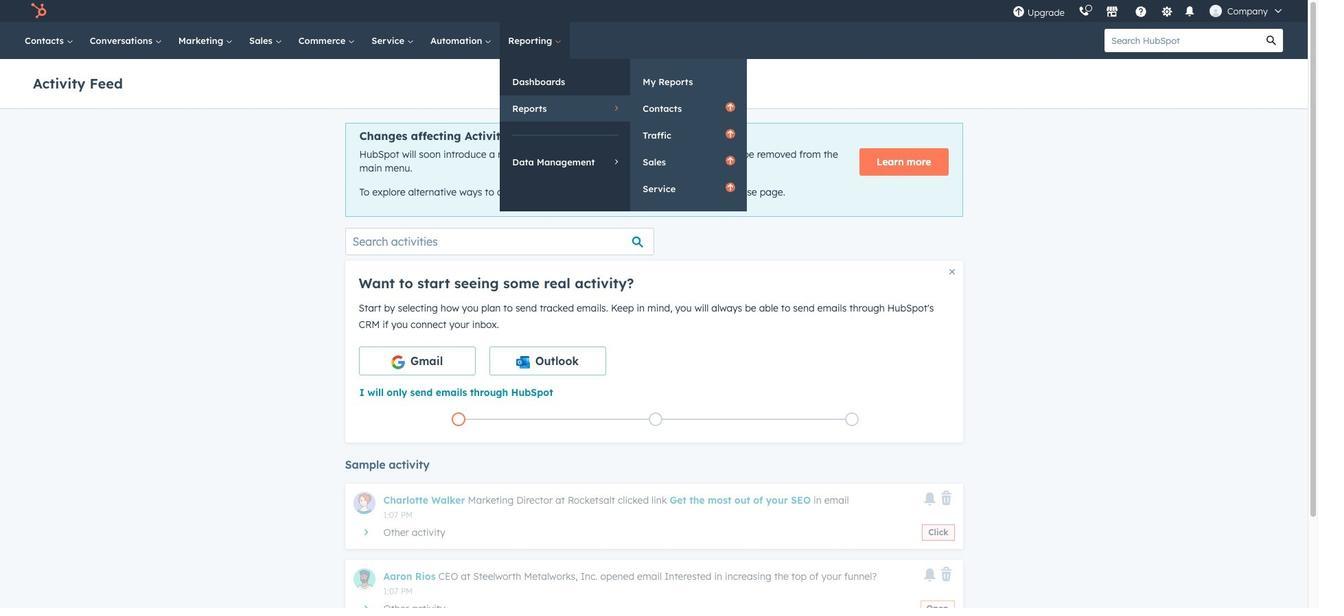 Task type: vqa. For each thing, say whether or not it's contained in the screenshot.
menu
yes



Task type: describe. For each thing, give the bounding box(es) containing it.
marketplaces image
[[1106, 6, 1118, 19]]

onboarding.steps.sendtrackedemailingmail.title image
[[652, 416, 659, 424]]

reporting menu
[[500, 59, 747, 211]]

Search HubSpot search field
[[1105, 29, 1260, 52]]



Task type: locate. For each thing, give the bounding box(es) containing it.
Search activities search field
[[345, 228, 654, 255]]

menu
[[1006, 0, 1292, 22]]

jacob simon image
[[1210, 5, 1222, 17]]

close image
[[949, 269, 955, 275]]

onboarding.steps.finalstep.title image
[[849, 416, 856, 424]]

list
[[360, 410, 951, 429]]

None checkbox
[[359, 347, 475, 375], [489, 347, 606, 375], [359, 347, 475, 375], [489, 347, 606, 375]]



